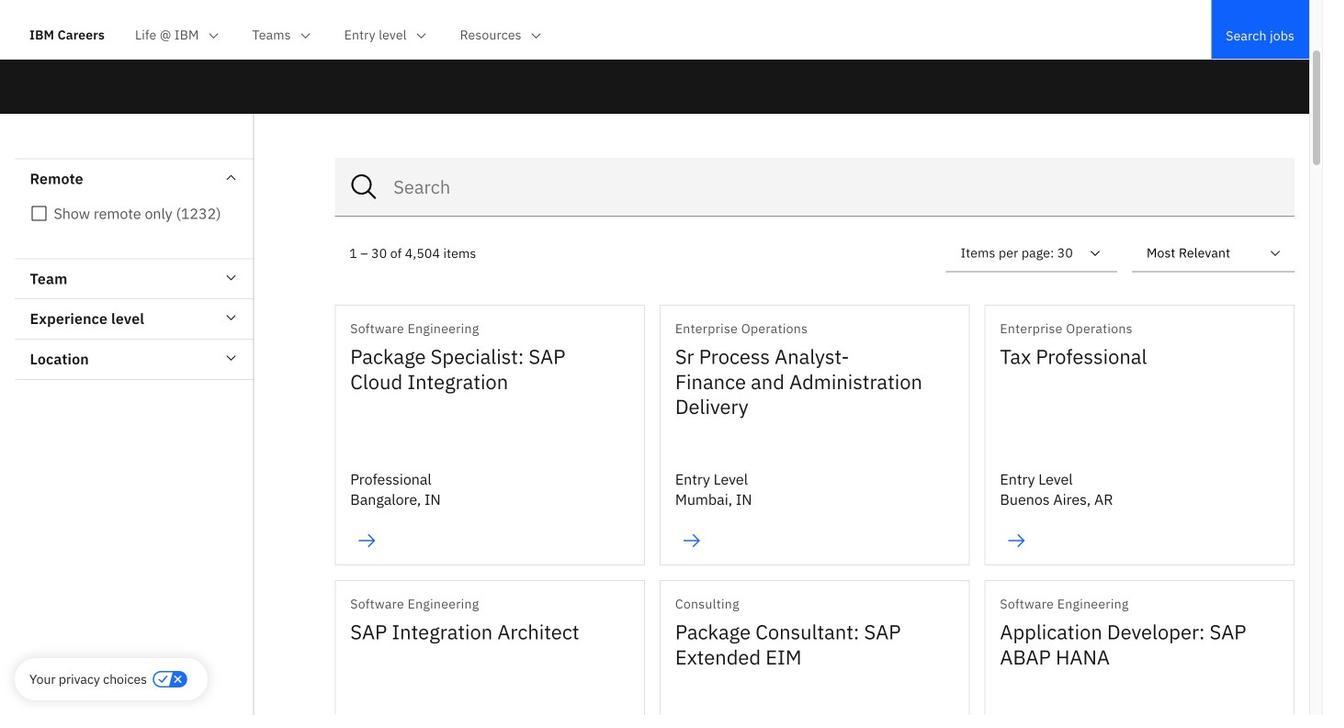 Task type: describe. For each thing, give the bounding box(es) containing it.
your privacy choices element
[[29, 670, 147, 690]]



Task type: vqa. For each thing, say whether or not it's contained in the screenshot.
YOUR PRIVACY CHOICES element
yes



